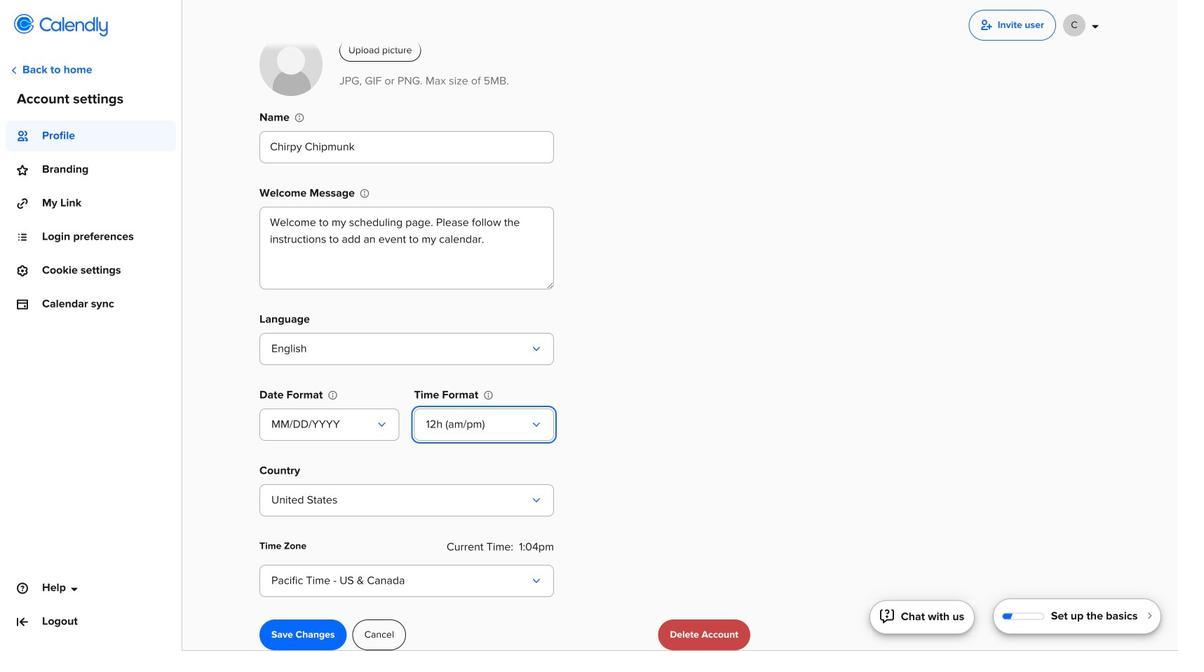 Task type: describe. For each thing, give the bounding box(es) containing it.
avatar image
[[260, 33, 323, 96]]

calendly image
[[39, 17, 108, 36]]



Task type: locate. For each thing, give the bounding box(es) containing it.
None button
[[260, 333, 554, 366], [260, 409, 400, 441], [414, 409, 554, 441], [260, 485, 554, 517], [260, 566, 554, 598], [260, 333, 554, 366], [260, 409, 400, 441], [414, 409, 554, 441], [260, 485, 554, 517], [260, 566, 554, 598]]

None text field
[[260, 131, 554, 164]]

main navigation element
[[0, 0, 182, 652]]

None text field
[[260, 207, 554, 290]]



